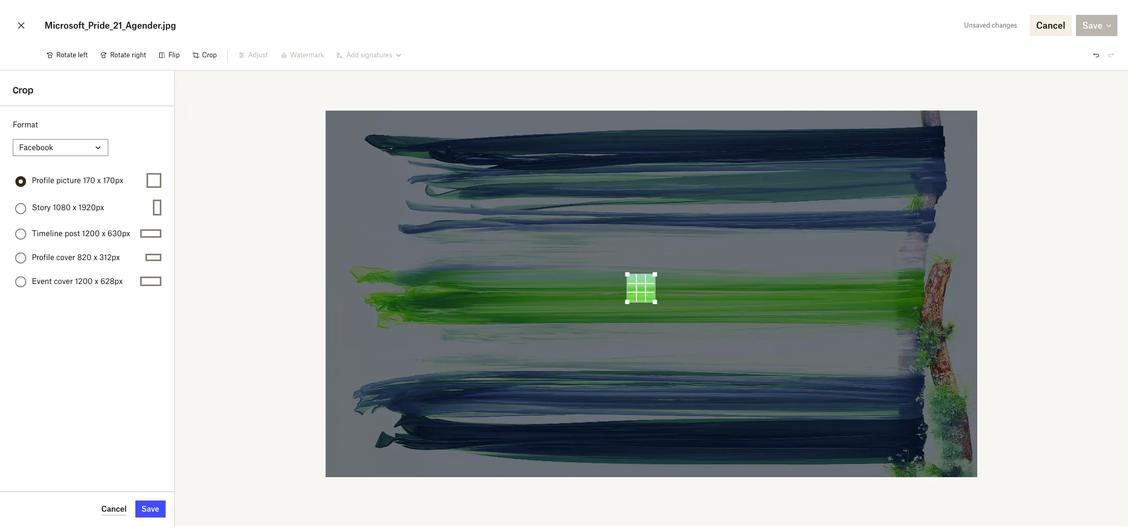 Task type: vqa. For each thing, say whether or not it's contained in the screenshot.
folder
no



Task type: describe. For each thing, give the bounding box(es) containing it.
profile for profile cover 820 x 312px
[[32, 253, 54, 262]]

Format button
[[13, 139, 108, 156]]

x right 1080
[[73, 203, 76, 212]]

facebook
[[19, 143, 53, 152]]

1200 for 1200 x 630px
[[82, 229, 100, 238]]

312px
[[99, 253, 120, 262]]

rotate for rotate right
[[110, 51, 130, 59]]

profile cover 820 x 312px
[[32, 253, 120, 262]]

microsoft_pride_21_agender.jpg
[[45, 20, 176, 31]]

rotate right button
[[94, 47, 153, 64]]

post
[[65, 229, 80, 238]]

x for 820 x 312px
[[94, 253, 97, 262]]

cancel for right cancel button
[[1037, 20, 1066, 31]]

flip
[[168, 51, 180, 59]]

1 horizontal spatial cancel button
[[1031, 15, 1072, 36]]

x for 1200 x 630px
[[102, 229, 106, 238]]

cover for profile cover
[[56, 253, 75, 262]]

save button
[[135, 501, 166, 518]]

story
[[32, 203, 51, 212]]

1 vertical spatial cancel button
[[101, 503, 127, 516]]

crop button
[[186, 47, 223, 64]]

profile picture 170 x 170px
[[32, 176, 123, 185]]

right
[[132, 51, 146, 59]]

unsaved
[[965, 21, 991, 29]]

x for 170 x 170px
[[97, 176, 101, 185]]

170px
[[103, 176, 123, 185]]



Task type: locate. For each thing, give the bounding box(es) containing it.
x left 630px
[[102, 229, 106, 238]]

cancel right changes
[[1037, 20, 1066, 31]]

rotate
[[56, 51, 76, 59], [110, 51, 130, 59]]

profile up the event
[[32, 253, 54, 262]]

170
[[83, 176, 95, 185]]

rotate right
[[110, 51, 146, 59]]

630px
[[108, 229, 130, 238]]

profile left picture
[[32, 176, 54, 185]]

cancel left save
[[101, 504, 127, 513]]

1 vertical spatial cancel
[[101, 504, 127, 513]]

1 profile from the top
[[32, 176, 54, 185]]

0 horizontal spatial crop
[[13, 85, 33, 96]]

1 vertical spatial 1200
[[75, 276, 93, 286]]

0 vertical spatial crop
[[202, 51, 217, 59]]

rotate for rotate left
[[56, 51, 76, 59]]

changes
[[993, 21, 1018, 29]]

cancel
[[1037, 20, 1066, 31], [101, 504, 127, 513]]

1200 right post
[[82, 229, 100, 238]]

cancel button
[[1031, 15, 1072, 36], [101, 503, 127, 516]]

0 vertical spatial 1200
[[82, 229, 100, 238]]

rotate left left
[[56, 51, 76, 59]]

x
[[97, 176, 101, 185], [73, 203, 76, 212], [102, 229, 106, 238], [94, 253, 97, 262], [95, 276, 98, 286]]

flip button
[[153, 47, 186, 64]]

820
[[77, 253, 92, 262]]

0 horizontal spatial rotate
[[56, 51, 76, 59]]

1200 for 1200 x 628px
[[75, 276, 93, 286]]

rotate left right
[[110, 51, 130, 59]]

cancel for bottommost cancel button
[[101, 504, 127, 513]]

picture
[[56, 176, 81, 185]]

rotate inside button
[[56, 51, 76, 59]]

story 1080 x 1920px
[[32, 203, 104, 212]]

1 vertical spatial cover
[[54, 276, 73, 286]]

None radio
[[15, 203, 26, 214], [15, 229, 26, 240], [15, 203, 26, 214], [15, 229, 26, 240]]

x for 1200 x 628px
[[95, 276, 98, 286]]

timeline
[[32, 229, 63, 238]]

1 vertical spatial crop
[[13, 85, 33, 96]]

1 rotate from the left
[[56, 51, 76, 59]]

rotate left
[[56, 51, 88, 59]]

1920px
[[79, 203, 104, 212]]

1200 down 820
[[75, 276, 93, 286]]

1 horizontal spatial rotate
[[110, 51, 130, 59]]

rotate inside button
[[110, 51, 130, 59]]

1 horizontal spatial cancel
[[1037, 20, 1066, 31]]

0 horizontal spatial cancel
[[101, 504, 127, 513]]

cover right the event
[[54, 276, 73, 286]]

0 horizontal spatial cancel button
[[101, 503, 127, 516]]

cancel button left the save "button"
[[101, 503, 127, 516]]

crop inside crop button
[[202, 51, 217, 59]]

unsaved changes
[[965, 21, 1018, 29]]

rotate left button
[[40, 47, 94, 64]]

crop up 'format'
[[13, 85, 33, 96]]

save
[[142, 505, 159, 514]]

2 profile from the top
[[32, 253, 54, 262]]

cover left 820
[[56, 253, 75, 262]]

cover
[[56, 253, 75, 262], [54, 276, 73, 286]]

0 vertical spatial cover
[[56, 253, 75, 262]]

0 vertical spatial cancel
[[1037, 20, 1066, 31]]

crop right flip
[[202, 51, 217, 59]]

event cover 1200 x 628px
[[32, 276, 123, 286]]

profile
[[32, 176, 54, 185], [32, 253, 54, 262]]

cover for event cover
[[54, 276, 73, 286]]

close image
[[15, 17, 28, 34]]

profile for profile picture 170 x 170px
[[32, 176, 54, 185]]

x right 170
[[97, 176, 101, 185]]

1 vertical spatial profile
[[32, 253, 54, 262]]

2 rotate from the left
[[110, 51, 130, 59]]

crop
[[202, 51, 217, 59], [13, 85, 33, 96]]

left
[[78, 51, 88, 59]]

628px
[[100, 276, 123, 286]]

format
[[13, 120, 38, 129]]

None radio
[[15, 176, 26, 187], [15, 253, 26, 263], [15, 277, 26, 287], [15, 176, 26, 187], [15, 253, 26, 263], [15, 277, 26, 287]]

0 vertical spatial cancel button
[[1031, 15, 1072, 36]]

timeline post 1200 x 630px
[[32, 229, 130, 238]]

x right 820
[[94, 253, 97, 262]]

None field
[[0, 0, 82, 12]]

x left 628px
[[95, 276, 98, 286]]

event
[[32, 276, 52, 286]]

0 vertical spatial profile
[[32, 176, 54, 185]]

cancel inside cancel button
[[1037, 20, 1066, 31]]

cancel button right changes
[[1031, 15, 1072, 36]]

1080
[[53, 203, 71, 212]]

1200
[[82, 229, 100, 238], [75, 276, 93, 286]]

1 horizontal spatial crop
[[202, 51, 217, 59]]



